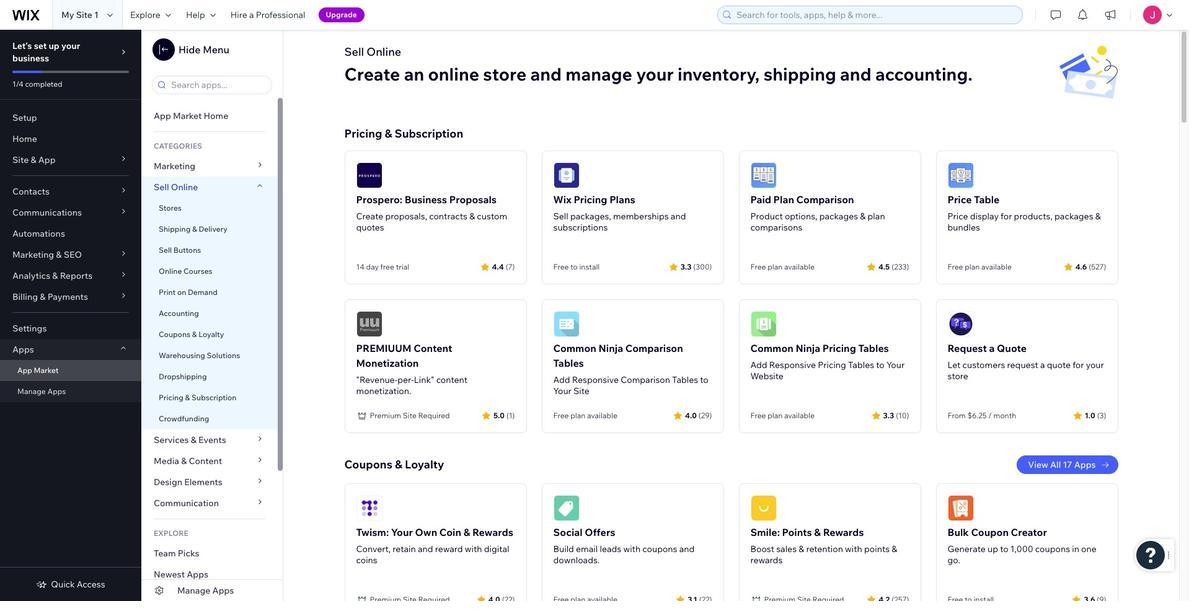 Task type: describe. For each thing, give the bounding box(es) containing it.
5.0
[[494, 411, 505, 420]]

free plan available for common ninja pricing tables
[[751, 411, 815, 421]]

plan
[[774, 194, 795, 206]]

for inside the price table price display for products, packages & bundles
[[1001, 211, 1012, 222]]

let's set up your business
[[12, 40, 80, 64]]

online inside "link"
[[159, 267, 182, 276]]

comparisons
[[751, 222, 803, 233]]

analytics
[[12, 270, 50, 282]]

plan for price table
[[965, 262, 980, 272]]

and inside social offers build email leads with coupons and downloads.
[[680, 544, 695, 555]]

sell online link
[[141, 177, 278, 198]]

your for common ninja comparison tables
[[554, 386, 572, 397]]

quotes
[[356, 222, 384, 233]]

apps down team picks link
[[212, 585, 234, 597]]

price table price display for products, packages & bundles
[[948, 194, 1101, 233]]

3.3 (10)
[[884, 411, 910, 420]]

4.5
[[879, 262, 890, 271]]

17
[[1063, 460, 1073, 471]]

sell for sell online
[[154, 182, 169, 193]]

smile: points & rewards logo image
[[751, 496, 777, 522]]

hire
[[231, 9, 247, 20]]

subscriptions
[[554, 222, 608, 233]]

0 vertical spatial manage apps
[[17, 387, 66, 396]]

view all 17 apps link
[[1017, 456, 1119, 474]]

store inside request a quote let customers request a quote for your store
[[948, 371, 969, 382]]

delivery
[[199, 225, 228, 234]]

& inside "link"
[[192, 225, 197, 234]]

sell online
[[154, 182, 198, 193]]

hide
[[179, 43, 201, 56]]

add for common ninja comparison tables
[[554, 375, 570, 386]]

services & events
[[154, 435, 226, 446]]

sidebar element containing hide menu
[[141, 30, 283, 602]]

1 horizontal spatial loyalty
[[405, 458, 444, 472]]

setup
[[12, 112, 37, 123]]

free for paid plan comparison
[[751, 262, 766, 272]]

responsive for pricing
[[770, 360, 816, 371]]

0 horizontal spatial coupons & loyalty
[[159, 330, 224, 339]]

trial
[[396, 262, 409, 272]]

quick access
[[51, 579, 105, 590]]

social offers build email leads with coupons and downloads.
[[554, 527, 695, 566]]

to left install
[[571, 262, 578, 272]]

access
[[77, 579, 105, 590]]

request a quote logo image
[[948, 311, 974, 337]]

business
[[405, 194, 447, 206]]

retention
[[807, 544, 843, 555]]

pricing inside wix pricing plans sell packages, memberships and subscriptions
[[574, 194, 608, 206]]

email
[[576, 544, 598, 555]]

smile:
[[751, 527, 780, 539]]

per-
[[398, 375, 414, 386]]

content inside the premiuum content monetization "revenue-per-link" content monetization.
[[414, 342, 452, 355]]

a for quote
[[990, 342, 995, 355]]

offers
[[585, 527, 616, 539]]

available for paid plan comparison
[[785, 262, 815, 272]]

responsive for comparison
[[572, 375, 619, 386]]

proposals
[[449, 194, 497, 206]]

app inside popup button
[[38, 154, 56, 166]]

automations link
[[0, 223, 141, 244]]

(527)
[[1089, 262, 1107, 271]]

1 price from the top
[[948, 194, 972, 206]]

completed
[[25, 79, 62, 89]]

1.0
[[1085, 411, 1096, 420]]

for inside request a quote let customers request a quote for your store
[[1073, 360, 1084, 371]]

payments
[[48, 292, 88, 303]]

comparison for paid plan comparison
[[797, 194, 854, 206]]

downloads.
[[554, 555, 600, 566]]

quote
[[1047, 360, 1071, 371]]

media & content link
[[141, 451, 278, 472]]

communications button
[[0, 202, 141, 223]]

creator
[[1011, 527, 1047, 539]]

hire a professional
[[231, 9, 305, 20]]

$6.25
[[968, 411, 987, 421]]

common ninja pricing tables logo image
[[751, 311, 777, 337]]

memberships
[[613, 211, 669, 222]]

with inside social offers build email leads with coupons and downloads.
[[624, 544, 641, 555]]

rewards inside twism: your own coin & rewards convert, retain and reward with digital coins
[[473, 527, 513, 539]]

wix
[[554, 194, 572, 206]]

shipping & delivery
[[159, 225, 228, 234]]

online courses link
[[141, 261, 278, 282]]

your inside request a quote let customers request a quote for your store
[[1086, 360, 1104, 371]]

monetization.
[[356, 386, 411, 397]]

1/4 completed
[[12, 79, 62, 89]]

3.3 for wix pricing plans
[[681, 262, 692, 271]]

site inside common ninja comparison tables add responsive comparison tables to your site
[[574, 386, 590, 397]]

digital
[[484, 544, 510, 555]]

categories
[[154, 141, 202, 151]]

to inside common ninja pricing tables add responsive pricing tables to your website
[[877, 360, 885, 371]]

points
[[865, 544, 890, 555]]

request a quote let customers request a quote for your store
[[948, 342, 1104, 382]]

table
[[974, 194, 1000, 206]]

free for price table
[[948, 262, 963, 272]]

twism:
[[356, 527, 389, 539]]

all
[[1051, 460, 1061, 471]]

bulk coupon creator logo image
[[948, 496, 974, 522]]

sell online create an online store and manage your inventory, shipping and accounting.
[[345, 45, 973, 85]]

quick access button
[[36, 579, 105, 590]]

(233)
[[892, 262, 910, 271]]

(29)
[[699, 411, 712, 420]]

to inside the bulk coupon creator generate up to 1,000 coupons in one go.
[[1000, 544, 1009, 555]]

settings link
[[0, 318, 141, 339]]

ninja for pricing
[[796, 342, 821, 355]]

contacts
[[12, 186, 50, 197]]

coin
[[440, 527, 462, 539]]

apps down picks
[[187, 569, 208, 581]]

1.0 (3)
[[1085, 411, 1107, 420]]

create inside sell online create an online store and manage your inventory, shipping and accounting.
[[345, 63, 400, 85]]

free to install
[[554, 262, 600, 272]]

rewards inside smile: points & rewards boost sales & retention with points & rewards
[[823, 527, 864, 539]]

sell for sell buttons
[[159, 246, 172, 255]]

0 vertical spatial manage
[[17, 387, 46, 396]]

setup link
[[0, 107, 141, 128]]

boost
[[751, 544, 775, 555]]

4.4
[[492, 262, 504, 271]]

services
[[154, 435, 189, 446]]

coupons inside social offers build email leads with coupons and downloads.
[[643, 544, 678, 555]]

twism: your own coin & rewards convert, retain and reward with digital coins
[[356, 527, 513, 566]]

subscription inside the sidebar element
[[192, 393, 237, 403]]

and inside twism: your own coin & rewards convert, retain and reward with digital coins
[[418, 544, 433, 555]]

free plan available for paid plan comparison
[[751, 262, 815, 272]]

0 vertical spatial pricing & subscription
[[345, 127, 463, 141]]

apps inside popup button
[[12, 344, 34, 355]]

4.5 (233)
[[879, 262, 910, 271]]

and inside wix pricing plans sell packages, memberships and subscriptions
[[671, 211, 686, 222]]

1 vertical spatial manage apps link
[[141, 581, 283, 602]]

hide menu button
[[153, 38, 229, 61]]

2 vertical spatial a
[[1041, 360, 1045, 371]]

menu
[[203, 43, 229, 56]]

plan for paid plan comparison
[[768, 262, 783, 272]]

your for common ninja pricing tables
[[887, 360, 905, 371]]

day
[[366, 262, 379, 272]]

free plan available for price table
[[948, 262, 1012, 272]]

a for professional
[[249, 9, 254, 20]]

to inside common ninja comparison tables add responsive comparison tables to your site
[[700, 375, 709, 386]]

media & content
[[154, 456, 222, 467]]

ninja for comparison
[[599, 342, 623, 355]]

3.3 for common ninja pricing tables
[[884, 411, 895, 420]]

print on demand link
[[141, 282, 278, 303]]

my site 1
[[61, 9, 99, 20]]

marketing for marketing & seo
[[12, 249, 54, 260]]

1
[[94, 9, 99, 20]]

& inside the price table price display for products, packages & bundles
[[1096, 211, 1101, 222]]

apps right 17 in the right bottom of the page
[[1075, 460, 1096, 471]]

billing & payments button
[[0, 287, 141, 308]]

from $6.25 / month
[[948, 411, 1017, 421]]

newest apps link
[[141, 564, 278, 585]]

warehousing solutions link
[[141, 345, 278, 367]]

picks
[[178, 548, 199, 559]]

1 vertical spatial coupons & loyalty
[[345, 458, 444, 472]]

bulk
[[948, 527, 969, 539]]

accounting
[[159, 309, 199, 318]]

bundles
[[948, 222, 981, 233]]

premiuum content monetization logo image
[[356, 311, 382, 337]]

up inside the bulk coupon creator generate up to 1,000 coupons in one go.
[[988, 544, 999, 555]]

sales
[[777, 544, 797, 555]]

home inside home link
[[12, 133, 37, 145]]

free for wix pricing plans
[[554, 262, 569, 272]]

free plan available for common ninja comparison tables
[[554, 411, 618, 421]]

2 vertical spatial comparison
[[621, 375, 670, 386]]



Task type: vqa. For each thing, say whether or not it's contained in the screenshot.


Task type: locate. For each thing, give the bounding box(es) containing it.
content up link"
[[414, 342, 452, 355]]

1 horizontal spatial manage
[[177, 585, 211, 597]]

an
[[404, 63, 424, 85]]

your inside common ninja comparison tables add responsive comparison tables to your site
[[554, 386, 572, 397]]

plan inside paid plan comparison product options, packages & plan comparisons
[[868, 211, 885, 222]]

0 horizontal spatial coupons
[[159, 330, 190, 339]]

app
[[154, 110, 171, 122], [38, 154, 56, 166], [17, 366, 32, 375]]

2 rewards from the left
[[823, 527, 864, 539]]

coupons
[[159, 330, 190, 339], [345, 458, 393, 472]]

0 horizontal spatial up
[[49, 40, 59, 51]]

2 price from the top
[[948, 211, 968, 222]]

0 horizontal spatial with
[[465, 544, 482, 555]]

1 common from the left
[[554, 342, 597, 355]]

wix pricing plans logo image
[[554, 162, 580, 189]]

accounting link
[[141, 303, 278, 324]]

store right online
[[483, 63, 527, 85]]

communication
[[154, 498, 221, 509]]

team picks link
[[141, 543, 278, 564]]

1 vertical spatial online
[[171, 182, 198, 193]]

price left display
[[948, 211, 968, 222]]

coupons & loyalty down "premium"
[[345, 458, 444, 472]]

automations
[[12, 228, 65, 239]]

ninja inside common ninja pricing tables add responsive pricing tables to your website
[[796, 342, 821, 355]]

marketing & seo
[[12, 249, 82, 260]]

manage apps down newest apps
[[177, 585, 234, 597]]

0 vertical spatial for
[[1001, 211, 1012, 222]]

available for common ninja comparison tables
[[587, 411, 618, 421]]

sell for sell online create an online store and manage your inventory, shipping and accounting.
[[345, 45, 364, 59]]

online inside sell online create an online store and manage your inventory, shipping and accounting.
[[367, 45, 401, 59]]

comparison inside paid plan comparison product options, packages & plan comparisons
[[797, 194, 854, 206]]

market for app market
[[34, 366, 58, 375]]

app down settings
[[17, 366, 32, 375]]

newest
[[154, 569, 185, 581]]

install
[[580, 262, 600, 272]]

free down comparisons
[[751, 262, 766, 272]]

your
[[887, 360, 905, 371], [554, 386, 572, 397], [391, 527, 413, 539]]

2 horizontal spatial your
[[887, 360, 905, 371]]

for right display
[[1001, 211, 1012, 222]]

1 vertical spatial responsive
[[572, 375, 619, 386]]

0 vertical spatial price
[[948, 194, 972, 206]]

0 vertical spatial home
[[204, 110, 228, 122]]

14
[[356, 262, 365, 272]]

0 horizontal spatial common
[[554, 342, 597, 355]]

add down common ninja comparison tables logo
[[554, 375, 570, 386]]

free right (1)
[[554, 411, 569, 421]]

1 vertical spatial pricing & subscription
[[159, 393, 237, 403]]

0 vertical spatial comparison
[[797, 194, 854, 206]]

0 vertical spatial up
[[49, 40, 59, 51]]

0 horizontal spatial packages
[[820, 211, 858, 222]]

manage apps
[[17, 387, 66, 396], [177, 585, 234, 597]]

14 day free trial
[[356, 262, 409, 272]]

print on demand
[[159, 288, 218, 297]]

app up categories
[[154, 110, 171, 122]]

1 horizontal spatial store
[[948, 371, 969, 382]]

free down website
[[751, 411, 766, 421]]

2 packages from the left
[[1055, 211, 1094, 222]]

request
[[948, 342, 987, 355]]

subscription down an
[[395, 127, 463, 141]]

1 horizontal spatial coupons
[[345, 458, 393, 472]]

for
[[1001, 211, 1012, 222], [1073, 360, 1084, 371]]

3 with from the left
[[845, 544, 863, 555]]

hide menu
[[179, 43, 229, 56]]

1 horizontal spatial rewards
[[823, 527, 864, 539]]

price table logo image
[[948, 162, 974, 189]]

1 horizontal spatial coupons & loyalty
[[345, 458, 444, 472]]

available for price table
[[982, 262, 1012, 272]]

1 vertical spatial a
[[990, 342, 995, 355]]

my
[[61, 9, 74, 20]]

your right the quote
[[1086, 360, 1104, 371]]

1 horizontal spatial common
[[751, 342, 794, 355]]

0 vertical spatial loyalty
[[199, 330, 224, 339]]

let's
[[12, 40, 32, 51]]

0 horizontal spatial loyalty
[[199, 330, 224, 339]]

plan
[[868, 211, 885, 222], [768, 262, 783, 272], [965, 262, 980, 272], [571, 411, 586, 421], [768, 411, 783, 421]]

business
[[12, 53, 49, 64]]

create
[[345, 63, 400, 85], [356, 211, 383, 222]]

2 sidebar element from the left
[[141, 30, 283, 602]]

1 vertical spatial manage apps
[[177, 585, 234, 597]]

convert,
[[356, 544, 391, 555]]

add down common ninja pricing tables logo at the right of the page
[[751, 360, 768, 371]]

prospero: business proposals  logo image
[[356, 162, 382, 189]]

create left an
[[345, 63, 400, 85]]

1 vertical spatial app
[[38, 154, 56, 166]]

0 horizontal spatial marketing
[[12, 249, 54, 260]]

sell inside wix pricing plans sell packages, memberships and subscriptions
[[554, 211, 569, 222]]

0 vertical spatial responsive
[[770, 360, 816, 371]]

0 horizontal spatial market
[[34, 366, 58, 375]]

1,000
[[1011, 544, 1034, 555]]

1 vertical spatial coupons
[[345, 458, 393, 472]]

sidebar element containing let's set up your business
[[0, 30, 141, 602]]

explore
[[130, 9, 161, 20]]

2 horizontal spatial with
[[845, 544, 863, 555]]

0 vertical spatial app
[[154, 110, 171, 122]]

sell left the buttons
[[159, 246, 172, 255]]

common for common ninja comparison tables
[[554, 342, 597, 355]]

coins
[[356, 555, 378, 566]]

coupons left in
[[1036, 544, 1071, 555]]

loyalty down required
[[405, 458, 444, 472]]

0 horizontal spatial coupons
[[643, 544, 678, 555]]

coupons inside the bulk coupon creator generate up to 1,000 coupons in one go.
[[1036, 544, 1071, 555]]

dropshipping
[[159, 372, 207, 381]]

a left the quote
[[1041, 360, 1045, 371]]

sell down 'wix'
[[554, 211, 569, 222]]

free for common ninja pricing tables
[[751, 411, 766, 421]]

comparison
[[797, 194, 854, 206], [626, 342, 683, 355], [621, 375, 670, 386]]

responsive inside common ninja comparison tables add responsive comparison tables to your site
[[572, 375, 619, 386]]

paid
[[751, 194, 772, 206]]

create inside prospero: business proposals create proposals, contracts & custom quotes
[[356, 211, 383, 222]]

2 ninja from the left
[[796, 342, 821, 355]]

packages right options, at the top of the page
[[820, 211, 858, 222]]

2 horizontal spatial your
[[1086, 360, 1104, 371]]

common down common ninja pricing tables logo at the right of the page
[[751, 342, 794, 355]]

1 vertical spatial marketing
[[12, 249, 54, 260]]

home inside app market home link
[[204, 110, 228, 122]]

1 horizontal spatial with
[[624, 544, 641, 555]]

to up (29)
[[700, 375, 709, 386]]

your inside common ninja pricing tables add responsive pricing tables to your website
[[887, 360, 905, 371]]

1 horizontal spatial manage apps
[[177, 585, 234, 597]]

sell
[[345, 45, 364, 59], [154, 182, 169, 193], [554, 211, 569, 222], [159, 246, 172, 255]]

1 packages from the left
[[820, 211, 858, 222]]

1 horizontal spatial your
[[636, 63, 674, 85]]

0 horizontal spatial subscription
[[192, 393, 237, 403]]

upgrade button
[[319, 7, 365, 22]]

plan for common ninja comparison tables
[[571, 411, 586, 421]]

0 vertical spatial market
[[173, 110, 202, 122]]

coupon
[[972, 527, 1009, 539]]

2 vertical spatial online
[[159, 267, 182, 276]]

coupons down the accounting
[[159, 330, 190, 339]]

0 vertical spatial your
[[887, 360, 905, 371]]

plan for common ninja pricing tables
[[768, 411, 783, 421]]

2 vertical spatial your
[[1086, 360, 1104, 371]]

market down apps popup button
[[34, 366, 58, 375]]

free down "bundles"
[[948, 262, 963, 272]]

0 vertical spatial coupons
[[159, 330, 190, 339]]

apps down app market link
[[47, 387, 66, 396]]

free
[[381, 262, 394, 272]]

1 horizontal spatial content
[[414, 342, 452, 355]]

professional
[[256, 9, 305, 20]]

with left points
[[845, 544, 863, 555]]

design elements
[[154, 477, 223, 488]]

0 horizontal spatial your
[[61, 40, 80, 51]]

paid plan comparison logo image
[[751, 162, 777, 189]]

0 vertical spatial marketing
[[154, 161, 195, 172]]

packages inside paid plan comparison product options, packages & plan comparisons
[[820, 211, 858, 222]]

marketing up analytics on the left
[[12, 249, 54, 260]]

your right manage
[[636, 63, 674, 85]]

1 horizontal spatial coupons
[[1036, 544, 1071, 555]]

0 horizontal spatial store
[[483, 63, 527, 85]]

subscription down dropshipping link
[[192, 393, 237, 403]]

1 coupons from the left
[[643, 544, 678, 555]]

a right "hire"
[[249, 9, 254, 20]]

settings
[[12, 323, 47, 334]]

& inside dropdown button
[[40, 292, 46, 303]]

for right the quote
[[1073, 360, 1084, 371]]

to up "3.3 (10)"
[[877, 360, 885, 371]]

responsive inside common ninja pricing tables add responsive pricing tables to your website
[[770, 360, 816, 371]]

create down the prospero:
[[356, 211, 383, 222]]

plans
[[610, 194, 636, 206]]

add inside common ninja comparison tables add responsive comparison tables to your site
[[554, 375, 570, 386]]

1 horizontal spatial subscription
[[395, 127, 463, 141]]

home down search apps... field
[[204, 110, 228, 122]]

manage apps link down the app market
[[0, 381, 141, 403]]

1 horizontal spatial responsive
[[770, 360, 816, 371]]

0 vertical spatial add
[[751, 360, 768, 371]]

manage apps link
[[0, 381, 141, 403], [141, 581, 283, 602]]

0 horizontal spatial app
[[17, 366, 32, 375]]

4.4 (7)
[[492, 262, 515, 271]]

1 vertical spatial up
[[988, 544, 999, 555]]

coupons & loyalty
[[159, 330, 224, 339], [345, 458, 444, 472]]

app down home link
[[38, 154, 56, 166]]

tables
[[859, 342, 889, 355], [554, 357, 584, 370], [848, 360, 875, 371], [672, 375, 698, 386]]

price
[[948, 194, 972, 206], [948, 211, 968, 222]]

communication link
[[141, 493, 278, 514]]

1 vertical spatial market
[[34, 366, 58, 375]]

marketing for marketing
[[154, 161, 195, 172]]

with inside smile: points & rewards boost sales & retention with points & rewards
[[845, 544, 863, 555]]

pricing
[[345, 127, 382, 141], [574, 194, 608, 206], [823, 342, 856, 355], [818, 360, 847, 371], [159, 393, 183, 403]]

2 vertical spatial app
[[17, 366, 32, 375]]

your inside let's set up your business
[[61, 40, 80, 51]]

manage apps down the app market
[[17, 387, 66, 396]]

1 horizontal spatial your
[[554, 386, 572, 397]]

coupons up twism: your own coin & rewards logo at the bottom left of the page
[[345, 458, 393, 472]]

free for common ninja comparison tables
[[554, 411, 569, 421]]

1 horizontal spatial ninja
[[796, 342, 821, 355]]

your inside twism: your own coin & rewards convert, retain and reward with digital coins
[[391, 527, 413, 539]]

1 horizontal spatial add
[[751, 360, 768, 371]]

1 vertical spatial add
[[554, 375, 570, 386]]

services & events link
[[141, 430, 278, 451]]

marketing down categories
[[154, 161, 195, 172]]

2 common from the left
[[751, 342, 794, 355]]

1 horizontal spatial packages
[[1055, 211, 1094, 222]]

price down price table logo
[[948, 194, 972, 206]]

add for common ninja pricing tables
[[751, 360, 768, 371]]

apps down settings
[[12, 344, 34, 355]]

0 vertical spatial online
[[367, 45, 401, 59]]

pricing & subscription up 'prospero: business proposals  logo'
[[345, 127, 463, 141]]

2 with from the left
[[624, 544, 641, 555]]

(7)
[[506, 262, 515, 271]]

0 vertical spatial create
[[345, 63, 400, 85]]

1 ninja from the left
[[599, 342, 623, 355]]

manage down the app market
[[17, 387, 46, 396]]

1 vertical spatial loyalty
[[405, 458, 444, 472]]

up inside let's set up your business
[[49, 40, 59, 51]]

& inside paid plan comparison product options, packages & plan comparisons
[[860, 211, 866, 222]]

1 horizontal spatial pricing & subscription
[[345, 127, 463, 141]]

(3)
[[1098, 411, 1107, 420]]

0 horizontal spatial responsive
[[572, 375, 619, 386]]

common inside common ninja pricing tables add responsive pricing tables to your website
[[751, 342, 794, 355]]

market for app market home
[[173, 110, 202, 122]]

points
[[782, 527, 812, 539]]

& inside prospero: business proposals create proposals, contracts & custom quotes
[[470, 211, 475, 222]]

available down common ninja comparison tables add responsive comparison tables to your site
[[587, 411, 618, 421]]

1 horizontal spatial market
[[173, 110, 202, 122]]

packages
[[820, 211, 858, 222], [1055, 211, 1094, 222]]

reports
[[60, 270, 93, 282]]

app market
[[17, 366, 58, 375]]

store inside sell online create an online store and manage your inventory, shipping and accounting.
[[483, 63, 527, 85]]

rewards up digital
[[473, 527, 513, 539]]

ninja
[[599, 342, 623, 355], [796, 342, 821, 355]]

0 horizontal spatial add
[[554, 375, 570, 386]]

common inside common ninja comparison tables add responsive comparison tables to your site
[[554, 342, 597, 355]]

0 vertical spatial store
[[483, 63, 527, 85]]

0 vertical spatial manage apps link
[[0, 381, 141, 403]]

available down common ninja pricing tables add responsive pricing tables to your website on the right of page
[[785, 411, 815, 421]]

with inside twism: your own coin & rewards convert, retain and reward with digital coins
[[465, 544, 482, 555]]

smile: points & rewards boost sales & retention with points & rewards
[[751, 527, 898, 566]]

coupons right leads at the right bottom of the page
[[643, 544, 678, 555]]

sell inside sell online create an online store and manage your inventory, shipping and accounting.
[[345, 45, 364, 59]]

0 horizontal spatial content
[[189, 456, 222, 467]]

0 horizontal spatial home
[[12, 133, 37, 145]]

display
[[970, 211, 999, 222]]

rewards up retention
[[823, 527, 864, 539]]

social
[[554, 527, 583, 539]]

0 horizontal spatial your
[[391, 527, 413, 539]]

social offers logo image
[[554, 496, 580, 522]]

pricing & subscription down dropshipping link
[[159, 393, 237, 403]]

a up customers in the bottom right of the page
[[990, 342, 995, 355]]

comparison for common ninja comparison tables
[[626, 342, 683, 355]]

sell down upgrade button
[[345, 45, 364, 59]]

Search apps... field
[[167, 76, 268, 94]]

courses
[[184, 267, 212, 276]]

market up categories
[[173, 110, 202, 122]]

with right leads at the right bottom of the page
[[624, 544, 641, 555]]

to left 1,000
[[1000, 544, 1009, 555]]

common ninja comparison tables logo image
[[554, 311, 580, 337]]

0 vertical spatial subscription
[[395, 127, 463, 141]]

1 rewards from the left
[[473, 527, 513, 539]]

0 vertical spatial 3.3
[[681, 262, 692, 271]]

1 horizontal spatial app
[[38, 154, 56, 166]]

your right set on the top left
[[61, 40, 80, 51]]

available down comparisons
[[785, 262, 815, 272]]

crowdfunding link
[[141, 409, 278, 430]]

up down coupon
[[988, 544, 999, 555]]

3.3 left (10)
[[884, 411, 895, 420]]

app for app market home
[[154, 110, 171, 122]]

0 horizontal spatial rewards
[[473, 527, 513, 539]]

common for common ninja pricing tables
[[751, 342, 794, 355]]

sidebar element
[[0, 30, 141, 602], [141, 30, 283, 602]]

packages inside the price table price display for products, packages & bundles
[[1055, 211, 1094, 222]]

coupons & loyalty link
[[141, 324, 278, 345]]

rewards
[[751, 555, 783, 566]]

1 vertical spatial content
[[189, 456, 222, 467]]

coupons & loyalty up warehousing solutions
[[159, 330, 224, 339]]

available
[[785, 262, 815, 272], [982, 262, 1012, 272], [587, 411, 618, 421], [785, 411, 815, 421]]

Search for tools, apps, help & more... field
[[733, 6, 1019, 24]]

loyalty down accounting "link"
[[199, 330, 224, 339]]

common down common ninja comparison tables logo
[[554, 342, 597, 355]]

1 vertical spatial manage
[[177, 585, 211, 597]]

packages right products,
[[1055, 211, 1094, 222]]

site inside popup button
[[12, 154, 29, 166]]

1 vertical spatial price
[[948, 211, 968, 222]]

online for sell online
[[171, 182, 198, 193]]

1 vertical spatial store
[[948, 371, 969, 382]]

premium site required
[[370, 411, 450, 421]]

2 horizontal spatial app
[[154, 110, 171, 122]]

app market link
[[0, 360, 141, 381]]

dropshipping link
[[141, 367, 278, 388]]

1 horizontal spatial for
[[1073, 360, 1084, 371]]

1 horizontal spatial marketing
[[154, 161, 195, 172]]

billing & payments
[[12, 292, 88, 303]]

1 vertical spatial create
[[356, 211, 383, 222]]

add inside common ninja pricing tables add responsive pricing tables to your website
[[751, 360, 768, 371]]

3.3
[[681, 262, 692, 271], [884, 411, 895, 420]]

manage down newest apps
[[177, 585, 211, 597]]

0 horizontal spatial 3.3
[[681, 262, 692, 271]]

contacts button
[[0, 181, 141, 202]]

pricing & subscription link
[[141, 388, 278, 409]]

with left digital
[[465, 544, 482, 555]]

1 sidebar element from the left
[[0, 30, 141, 602]]

on
[[177, 288, 186, 297]]

3.3 left the "(300)"
[[681, 262, 692, 271]]

app for app market
[[17, 366, 32, 375]]

2 vertical spatial your
[[391, 527, 413, 539]]

1 vertical spatial your
[[636, 63, 674, 85]]

available for common ninja pricing tables
[[785, 411, 815, 421]]

marketing & seo button
[[0, 244, 141, 265]]

sell up stores
[[154, 182, 169, 193]]

and
[[531, 63, 562, 85], [840, 63, 872, 85], [671, 211, 686, 222], [418, 544, 433, 555], [680, 544, 695, 555]]

content up elements
[[189, 456, 222, 467]]

your inside sell online create an online store and manage your inventory, shipping and accounting.
[[636, 63, 674, 85]]

2 coupons from the left
[[1036, 544, 1071, 555]]

common ninja comparison tables add responsive comparison tables to your site
[[554, 342, 709, 397]]

1 vertical spatial comparison
[[626, 342, 683, 355]]

free left install
[[554, 262, 569, 272]]

shipping & delivery link
[[141, 219, 278, 240]]

site & app
[[12, 154, 56, 166]]

1 vertical spatial your
[[554, 386, 572, 397]]

demand
[[188, 288, 218, 297]]

required
[[418, 411, 450, 421]]

help
[[186, 9, 205, 20]]

events
[[199, 435, 226, 446]]

up right set on the top left
[[49, 40, 59, 51]]

home down setup
[[12, 133, 37, 145]]

marketing inside popup button
[[12, 249, 54, 260]]

0 horizontal spatial pricing & subscription
[[159, 393, 237, 403]]

1 vertical spatial for
[[1073, 360, 1084, 371]]

& inside twism: your own coin & rewards convert, retain and reward with digital coins
[[464, 527, 470, 539]]

available down display
[[982, 262, 1012, 272]]

manage apps link down team picks link
[[141, 581, 283, 602]]

store down request
[[948, 371, 969, 382]]

1 with from the left
[[465, 544, 482, 555]]

online for sell online create an online store and manage your inventory, shipping and accounting.
[[367, 45, 401, 59]]

twism: your own coin & rewards logo image
[[356, 496, 382, 522]]

0 horizontal spatial ninja
[[599, 342, 623, 355]]

sell buttons link
[[141, 240, 278, 261]]

0 vertical spatial content
[[414, 342, 452, 355]]

ninja inside common ninja comparison tables add responsive comparison tables to your site
[[599, 342, 623, 355]]

0 vertical spatial coupons & loyalty
[[159, 330, 224, 339]]



